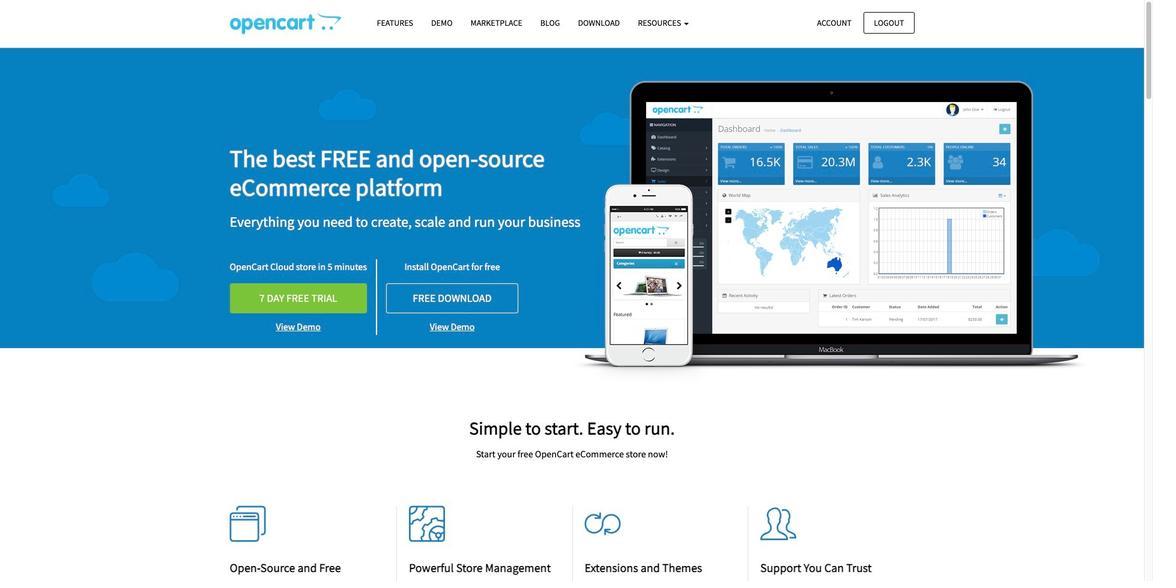 Task type: describe. For each thing, give the bounding box(es) containing it.
opencart - open source shopping cart solution image
[[230, 13, 341, 34]]



Task type: vqa. For each thing, say whether or not it's contained in the screenshot.
OpenCart - Open Source Shopping Cart Solution image in the top of the page
yes



